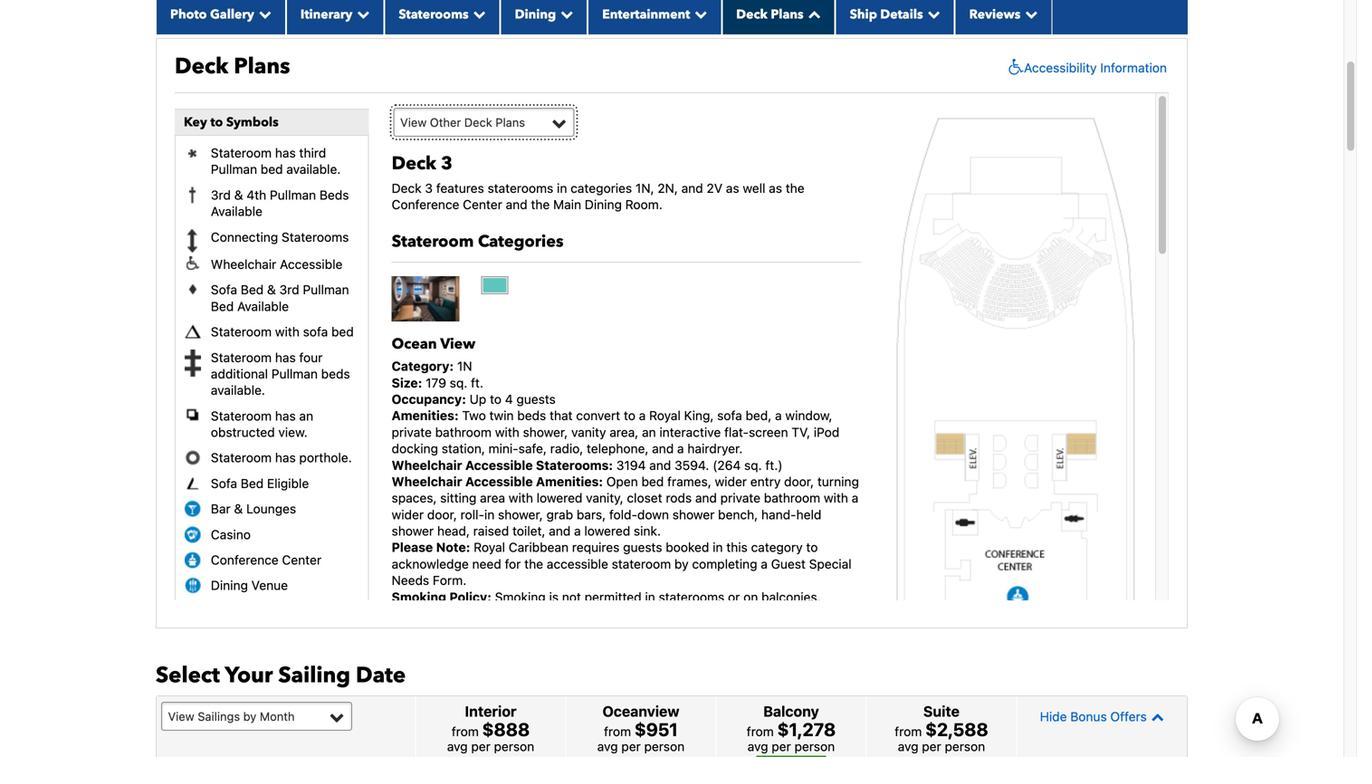 Task type: locate. For each thing, give the bounding box(es) containing it.
available. down additional
[[211, 383, 265, 398]]

has
[[275, 145, 296, 160], [275, 350, 296, 365], [275, 408, 296, 423], [275, 450, 296, 465]]

1 horizontal spatial amenities:
[[536, 474, 603, 489]]

ship
[[850, 6, 878, 23]]

0 vertical spatial staterooms
[[488, 181, 554, 196]]

4 has from the top
[[275, 450, 296, 465]]

sq. inside category: 1n size: 179 sq. ft. occupancy: up to 4 guests amenities:
[[450, 375, 468, 390]]

1 person from the left
[[494, 739, 535, 754]]

0 horizontal spatial shower
[[392, 524, 434, 539]]

person
[[494, 739, 535, 754], [645, 739, 685, 754], [795, 739, 835, 754], [945, 739, 986, 754]]

chevron down image for itinerary
[[353, 8, 370, 20]]

center
[[463, 197, 503, 212], [282, 553, 322, 567]]

shower, inside two twin beds that convert to a royal king, sofa bed, a window, private bathroom with shower, vanity area, an interactive flat-screen tv, ipod docking station, mini-safe, radio, telephone, and a hairdryer. wheelchair accessible staterooms: 3194 and 3594. (264 sq. ft.) wheelchair accessible amenities:
[[523, 425, 568, 440]]

amenities: down staterooms:
[[536, 474, 603, 489]]

2n,
[[658, 181, 678, 196]]

stateroom for stateroom categories
[[392, 230, 474, 253]]

0 horizontal spatial royal
[[474, 540, 505, 555]]

0 vertical spatial chevron up image
[[804, 8, 821, 20]]

beds down four at the top
[[321, 366, 350, 381]]

by
[[675, 557, 689, 571], [243, 709, 257, 723]]

0 vertical spatial conference
[[392, 197, 460, 212]]

3 avg from the left
[[748, 739, 769, 754]]

shower,
[[523, 425, 568, 440], [498, 507, 543, 522]]

0 vertical spatial staterooms
[[399, 6, 469, 23]]

0 horizontal spatial center
[[282, 553, 322, 567]]

chevron down image inside reviews dropdown button
[[1021, 8, 1038, 20]]

1 horizontal spatial center
[[463, 197, 503, 212]]

0 horizontal spatial an
[[299, 408, 313, 423]]

person for $888
[[494, 739, 535, 754]]

bed
[[241, 282, 264, 297], [211, 299, 234, 314], [241, 476, 264, 491]]

bathroom up 'hand-'
[[764, 491, 821, 506]]

ft.
[[471, 375, 484, 390]]

bathroom
[[435, 425, 492, 440], [764, 491, 821, 506]]

chevron up image left ship
[[804, 8, 821, 20]]

plans
[[771, 6, 804, 23], [234, 51, 290, 81], [496, 115, 525, 129]]

grab
[[547, 507, 573, 522]]

1 horizontal spatial conference
[[392, 197, 460, 212]]

stateroom inside stateroom has third pullman bed available.
[[211, 145, 272, 160]]

2 vertical spatial plans
[[496, 115, 525, 129]]

has inside the stateroom has four additional pullman beds available.
[[275, 350, 296, 365]]

smoking
[[392, 589, 447, 604], [495, 589, 546, 604]]

conference down features
[[392, 197, 460, 212]]

2 person from the left
[[645, 739, 685, 754]]

per inside balcony from $1,278 avg per person
[[772, 739, 791, 754]]

1 horizontal spatial dining
[[515, 6, 556, 23]]

2 from from the left
[[604, 724, 631, 739]]

3rd inside sofa bed & 3rd pullman bed available
[[279, 282, 299, 297]]

0 vertical spatial center
[[463, 197, 503, 212]]

view other deck plans
[[400, 115, 525, 129]]

1 horizontal spatial bed
[[332, 324, 354, 339]]

& down wheelchair accessible
[[267, 282, 276, 297]]

amenities: inside category: 1n size: 179 sq. ft. occupancy: up to 4 guests amenities:
[[392, 408, 459, 423]]

center inside deck 3 deck 3 features staterooms in categories 1n, 2n, and 2v as well as the conference center and the main dining room.
[[463, 197, 503, 212]]

has for view.
[[275, 408, 296, 423]]

2 vertical spatial &
[[234, 501, 243, 516]]

0 vertical spatial &
[[234, 187, 243, 202]]

2 has from the top
[[275, 350, 296, 365]]

per inside oceanview from $951 avg per person
[[622, 739, 641, 754]]

has left third
[[275, 145, 296, 160]]

to up area,
[[624, 408, 636, 423]]

with down the turning
[[824, 491, 849, 506]]

and
[[682, 181, 703, 196], [506, 197, 528, 212], [652, 441, 674, 456], [650, 458, 671, 473], [696, 491, 717, 506], [549, 524, 571, 539]]

shower
[[673, 507, 715, 522], [392, 524, 434, 539]]

in up main
[[557, 181, 567, 196]]

chevron down image left staterooms dropdown button
[[353, 8, 370, 20]]

2 sofa from the top
[[211, 476, 237, 491]]

0 vertical spatial available
[[211, 204, 263, 219]]

0 horizontal spatial available.
[[211, 383, 265, 398]]

chevron down image inside photo gallery dropdown button
[[254, 8, 272, 20]]

stateroom for stateroom has porthole.
[[211, 450, 272, 465]]

avg down balcony
[[748, 739, 769, 754]]

2 vertical spatial wheelchair
[[392, 474, 462, 489]]

has for bed
[[275, 145, 296, 160]]

view sailings by month link
[[161, 702, 352, 731]]

bar & lounges
[[211, 501, 296, 516]]

center down features
[[463, 197, 503, 212]]

sofa
[[303, 324, 328, 339], [718, 408, 743, 423]]

down
[[638, 507, 669, 522]]

the down caribbean
[[525, 557, 544, 571]]

pullman down wheelchair accessible
[[303, 282, 349, 297]]

amenities:
[[392, 408, 459, 423], [536, 474, 603, 489]]

an up view.
[[299, 408, 313, 423]]

2 horizontal spatial dining
[[585, 197, 622, 212]]

from left $2,588
[[895, 724, 922, 739]]

1 horizontal spatial an
[[642, 425, 656, 440]]

1 chevron down image from the left
[[254, 8, 272, 20]]

1 vertical spatial 3rd
[[279, 282, 299, 297]]

or
[[728, 589, 740, 604]]

photo gallery
[[170, 6, 254, 23]]

area,
[[610, 425, 639, 440]]

avg inside the suite from $2,588 avg per person
[[898, 739, 919, 754]]

0 vertical spatial 3rd
[[211, 187, 231, 202]]

by down booked
[[675, 557, 689, 571]]

1 vertical spatial door,
[[427, 507, 457, 522]]

guests right 4
[[517, 392, 556, 407]]

bathroom inside open bed frames, wider entry door, turning spaces, sitting area with lowered vanity, closet rods and private bathroom with a wider door, roll-in shower, grab bars, fold-down shower bench, hand-held shower head, raised toilet, and a lowered sink. please note:
[[764, 491, 821, 506]]

from down oceanview
[[604, 724, 631, 739]]

royal
[[649, 408, 681, 423], [474, 540, 505, 555]]

accessible down connecting staterooms
[[280, 257, 343, 272]]

person down balcony
[[795, 739, 835, 754]]

from for $951
[[604, 724, 631, 739]]

from
[[452, 724, 479, 739], [604, 724, 631, 739], [747, 724, 774, 739], [895, 724, 922, 739]]

3rd left 4th
[[211, 187, 231, 202]]

chevron down image
[[254, 8, 272, 20], [690, 8, 708, 20], [924, 8, 941, 20], [1021, 8, 1038, 20]]

1 from from the left
[[452, 724, 479, 739]]

and left 2v
[[682, 181, 703, 196]]

sq. down 1n
[[450, 375, 468, 390]]

& right bar
[[234, 501, 243, 516]]

a inside the royal caribbean requires guests booked in this category to acknowledge need for the accessible stateroom by completing a guest special needs form. smoking policy: smoking is not permitted in staterooms or on balconies.
[[761, 557, 768, 571]]

from inside the suite from $2,588 avg per person
[[895, 724, 922, 739]]

categories
[[478, 230, 564, 253]]

& for 4th
[[234, 187, 243, 202]]

per down oceanview
[[622, 739, 641, 754]]

center up the venue at the left bottom
[[282, 553, 322, 567]]

deck plans
[[737, 6, 804, 23], [175, 51, 290, 81]]

view
[[400, 115, 427, 129], [440, 334, 476, 354], [168, 709, 194, 723]]

shower, up safe,
[[523, 425, 568, 440]]

0 vertical spatial private
[[392, 425, 432, 440]]

person inside oceanview from $951 avg per person
[[645, 739, 685, 754]]

closet
[[627, 491, 663, 506]]

pullman inside 3rd & 4th pullman beds available
[[270, 187, 316, 202]]

0 vertical spatial shower,
[[523, 425, 568, 440]]

0 vertical spatial available.
[[287, 162, 341, 177]]

1 vertical spatial royal
[[474, 540, 505, 555]]

the
[[786, 181, 805, 196], [531, 197, 550, 212], [525, 557, 544, 571]]

1 sofa from the top
[[211, 282, 237, 297]]

0 horizontal spatial conference
[[211, 553, 279, 567]]

door, up "head,"
[[427, 507, 457, 522]]

available down 4th
[[211, 204, 263, 219]]

the right well
[[786, 181, 805, 196]]

has inside stateroom has third pullman bed available.
[[275, 145, 296, 160]]

chevron down image left entertainment
[[556, 8, 574, 20]]

chevron down image for reviews
[[1021, 8, 1038, 20]]

0 horizontal spatial bed
[[261, 162, 283, 177]]

4 per from the left
[[922, 739, 942, 754]]

from inside interior from $888 avg per person
[[452, 724, 479, 739]]

0 vertical spatial sofa
[[211, 282, 237, 297]]

0 vertical spatial plans
[[771, 6, 804, 23]]

deck plans inside dropdown button
[[737, 6, 804, 23]]

wider
[[715, 474, 747, 489], [392, 507, 424, 522]]

from inside balcony from $1,278 avg per person
[[747, 724, 774, 739]]

plans left ship
[[771, 6, 804, 23]]

avg for $951
[[598, 739, 618, 754]]

royal down raised
[[474, 540, 505, 555]]

person down oceanview
[[645, 739, 685, 754]]

sofa inside sofa bed & 3rd pullman bed available
[[211, 282, 237, 297]]

0 horizontal spatial guests
[[517, 392, 556, 407]]

wheelchair image
[[1005, 58, 1024, 76]]

flat-
[[725, 425, 749, 440]]

0 vertical spatial wider
[[715, 474, 747, 489]]

3 left features
[[425, 181, 433, 196]]

in
[[557, 181, 567, 196], [485, 507, 495, 522], [713, 540, 723, 555], [645, 589, 656, 604]]

as right 2v
[[726, 181, 740, 196]]

0 horizontal spatial private
[[392, 425, 432, 440]]

staterooms
[[488, 181, 554, 196], [659, 589, 725, 604]]

sofa up bar
[[211, 476, 237, 491]]

& inside 3rd & 4th pullman beds available
[[234, 187, 243, 202]]

plans up symbols
[[234, 51, 290, 81]]

3rd down wheelchair accessible
[[279, 282, 299, 297]]

pullman inside the stateroom has four additional pullman beds available.
[[272, 366, 318, 381]]

0 horizontal spatial chevron down image
[[353, 8, 370, 20]]

bench,
[[718, 507, 758, 522]]

sofa up four at the top
[[303, 324, 328, 339]]

details
[[881, 6, 924, 23]]

1 vertical spatial bed
[[332, 324, 354, 339]]

chevron down image inside dining dropdown button
[[556, 8, 574, 20]]

bathroom up station,
[[435, 425, 492, 440]]

and up categories
[[506, 197, 528, 212]]

1 horizontal spatial view
[[400, 115, 427, 129]]

chevron down image for dining
[[556, 8, 574, 20]]

chevron up image inside deck plans dropdown button
[[804, 8, 821, 20]]

chevron down image for photo gallery
[[254, 8, 272, 20]]

stateroom inside "stateroom has an obstructed view."
[[211, 408, 272, 423]]

0 horizontal spatial 3rd
[[211, 187, 231, 202]]

pullman down four at the top
[[272, 366, 318, 381]]

stateroom
[[211, 145, 272, 160], [392, 230, 474, 253], [211, 324, 272, 339], [211, 350, 272, 365], [211, 408, 272, 423], [211, 450, 272, 465]]

per inside the suite from $2,588 avg per person
[[922, 739, 942, 754]]

from down interior
[[452, 724, 479, 739]]

pullman
[[211, 162, 257, 177], [270, 187, 316, 202], [303, 282, 349, 297], [272, 366, 318, 381]]

1 horizontal spatial bathroom
[[764, 491, 821, 506]]

1 vertical spatial sofa
[[211, 476, 237, 491]]

bed down wheelchair accessible
[[241, 282, 264, 297]]

dining
[[515, 6, 556, 23], [585, 197, 622, 212], [211, 578, 248, 593]]

pullman right 4th
[[270, 187, 316, 202]]

plans inside dropdown button
[[771, 6, 804, 23]]

completing
[[692, 557, 758, 571]]

chevron down image inside entertainment "dropdown button"
[[690, 8, 708, 20]]

size:
[[392, 375, 422, 390]]

deck
[[737, 6, 768, 23], [175, 51, 228, 81], [464, 115, 492, 129], [392, 151, 437, 176], [392, 181, 422, 196]]

1 horizontal spatial sq.
[[745, 458, 762, 473]]

has up eligible at the left of the page
[[275, 450, 296, 465]]

interior from $888 avg per person
[[447, 703, 535, 754]]

sofa for sofa bed & 3rd pullman bed available
[[211, 282, 237, 297]]

1 avg from the left
[[447, 739, 468, 754]]

from inside oceanview from $951 avg per person
[[604, 724, 631, 739]]

categories
[[571, 181, 632, 196]]

to left 4
[[490, 392, 502, 407]]

plans inside 'link'
[[496, 115, 525, 129]]

0 vertical spatial dining
[[515, 6, 556, 23]]

an right area,
[[642, 425, 656, 440]]

wider down (264
[[715, 474, 747, 489]]

chevron down image inside itinerary dropdown button
[[353, 8, 370, 20]]

to up special
[[807, 540, 818, 555]]

please
[[392, 540, 433, 555]]

1 horizontal spatial private
[[721, 491, 761, 506]]

beds inside the stateroom has four additional pullman beds available.
[[321, 366, 350, 381]]

shower, up toilet,
[[498, 507, 543, 522]]

stateroom for stateroom with sofa bed
[[211, 324, 272, 339]]

4 person from the left
[[945, 739, 986, 754]]

lowered up grab
[[537, 491, 583, 506]]

0 horizontal spatial bathroom
[[435, 425, 492, 440]]

pullman inside sofa bed & 3rd pullman bed available
[[303, 282, 349, 297]]

3 chevron down image from the left
[[924, 8, 941, 20]]

avg down interior
[[447, 739, 468, 754]]

3rd & 4th pullman beds available
[[211, 187, 349, 219]]

dining for dining
[[515, 6, 556, 23]]

interactive
[[660, 425, 721, 440]]

available. inside stateroom has third pullman bed available.
[[287, 162, 341, 177]]

ocean view
[[392, 334, 476, 354]]

bed
[[261, 162, 283, 177], [332, 324, 354, 339], [642, 474, 664, 489]]

1 vertical spatial shower
[[392, 524, 434, 539]]

1 vertical spatial wider
[[392, 507, 424, 522]]

person inside the suite from $2,588 avg per person
[[945, 739, 986, 754]]

1 horizontal spatial 3rd
[[279, 282, 299, 297]]

2 smoking from the left
[[495, 589, 546, 604]]

0 horizontal spatial smoking
[[392, 589, 447, 604]]

0 horizontal spatial dining
[[211, 578, 248, 593]]

by left month
[[243, 709, 257, 723]]

a up screen
[[775, 408, 782, 423]]

person for $951
[[645, 739, 685, 754]]

1 horizontal spatial guests
[[623, 540, 663, 555]]

chevron up image
[[804, 8, 821, 20], [1147, 710, 1165, 723]]

guests inside category: 1n size: 179 sq. ft. occupancy: up to 4 guests amenities:
[[517, 392, 556, 407]]

select your sailing date
[[156, 661, 406, 690]]

per down interior
[[471, 739, 491, 754]]

1 horizontal spatial plans
[[496, 115, 525, 129]]

2 horizontal spatial plans
[[771, 6, 804, 23]]

chevron up image inside hide bonus offers link
[[1147, 710, 1165, 723]]

up
[[470, 392, 487, 407]]

avg inside interior from $888 avg per person
[[447, 739, 468, 754]]

2 as from the left
[[769, 181, 783, 196]]

1 has from the top
[[275, 145, 296, 160]]

0 horizontal spatial deck plans
[[175, 51, 290, 81]]

0 vertical spatial door,
[[784, 474, 814, 489]]

0 vertical spatial sq.
[[450, 375, 468, 390]]

from down balcony
[[747, 724, 774, 739]]

4 avg from the left
[[898, 739, 919, 754]]

avg for $888
[[447, 739, 468, 754]]

chevron up image for hide bonus offers
[[1147, 710, 1165, 723]]

person inside interior from $888 avg per person
[[494, 739, 535, 754]]

with up mini-
[[495, 425, 520, 440]]

bed up 4th
[[261, 162, 283, 177]]

chevron up image right bonus
[[1147, 710, 1165, 723]]

1 vertical spatial private
[[721, 491, 761, 506]]

0 vertical spatial bed
[[241, 282, 264, 297]]

mini-
[[489, 441, 519, 456]]

chevron down image inside ship details dropdown button
[[924, 8, 941, 20]]

2 per from the left
[[622, 739, 641, 754]]

0 horizontal spatial sq.
[[450, 375, 468, 390]]

dining venue
[[211, 578, 288, 593]]

stateroom inside the stateroom has four additional pullman beds available.
[[211, 350, 272, 365]]

docking
[[392, 441, 438, 456]]

2 vertical spatial dining
[[211, 578, 248, 593]]

per for $2,588
[[922, 739, 942, 754]]

stateroom has third pullman bed available.
[[211, 145, 341, 177]]

bars,
[[577, 507, 606, 522]]

$888
[[482, 719, 530, 740]]

1 smoking from the left
[[392, 589, 447, 604]]

accessible up area
[[465, 474, 533, 489]]

staterooms inside the royal caribbean requires guests booked in this category to acknowledge need for the accessible stateroom by completing a guest special needs form. smoking policy: smoking is not permitted in staterooms or on balconies.
[[659, 589, 725, 604]]

0 horizontal spatial amenities:
[[392, 408, 459, 423]]

view other deck plans link
[[394, 108, 575, 137]]

1 horizontal spatial staterooms
[[399, 6, 469, 23]]

entertainment
[[603, 6, 690, 23]]

from for $2,588
[[895, 724, 922, 739]]

0 vertical spatial the
[[786, 181, 805, 196]]

shower down the rods
[[673, 507, 715, 522]]

per inside interior from $888 avg per person
[[471, 739, 491, 754]]

sofa down connecting at the left top of page
[[211, 282, 237, 297]]

1n
[[457, 359, 472, 374]]

person for $1,278
[[795, 739, 835, 754]]

conference up dining venue
[[211, 553, 279, 567]]

person inside balcony from $1,278 avg per person
[[795, 739, 835, 754]]

door,
[[784, 474, 814, 489], [427, 507, 457, 522]]

and down interactive
[[652, 441, 674, 456]]

0 horizontal spatial staterooms
[[488, 181, 554, 196]]

to
[[210, 113, 223, 131], [490, 392, 502, 407], [624, 408, 636, 423], [807, 540, 818, 555]]

lounges
[[246, 501, 296, 516]]

1 vertical spatial sofa
[[718, 408, 743, 423]]

3 per from the left
[[772, 739, 791, 754]]

dining inside dropdown button
[[515, 6, 556, 23]]

a down interactive
[[678, 441, 684, 456]]

bed up stateroom with sofa bed
[[211, 299, 234, 314]]

view inside 'link'
[[400, 115, 427, 129]]

1 vertical spatial lowered
[[585, 524, 631, 539]]

person down interior
[[494, 739, 535, 754]]

has up view.
[[275, 408, 296, 423]]

2 horizontal spatial bed
[[642, 474, 664, 489]]

view for view sailings by month
[[168, 709, 194, 723]]

1 vertical spatial staterooms
[[282, 229, 349, 244]]

0 horizontal spatial wider
[[392, 507, 424, 522]]

with inside two twin beds that convert to a royal king, sofa bed, a window, private bathroom with shower, vanity area, an interactive flat-screen tv, ipod docking station, mini-safe, radio, telephone, and a hairdryer. wheelchair accessible staterooms: 3194 and 3594. (264 sq. ft.) wheelchair accessible amenities:
[[495, 425, 520, 440]]

1 per from the left
[[471, 739, 491, 754]]

room.
[[626, 197, 663, 212]]

staterooms up main
[[488, 181, 554, 196]]

chevron down image
[[353, 8, 370, 20], [469, 8, 486, 20], [556, 8, 574, 20]]

3 person from the left
[[795, 739, 835, 754]]

2 vertical spatial bed
[[642, 474, 664, 489]]

2 chevron down image from the left
[[469, 8, 486, 20]]

stateroom has porthole.
[[211, 450, 352, 465]]

3 from from the left
[[747, 724, 774, 739]]

1 vertical spatial amenities:
[[536, 474, 603, 489]]

1 chevron down image from the left
[[353, 8, 370, 20]]

sofa up flat-
[[718, 408, 743, 423]]

information
[[1101, 60, 1168, 75]]

1 vertical spatial wheelchair
[[392, 458, 462, 473]]

in up raised
[[485, 507, 495, 522]]

stateroom with sofa bed
[[211, 324, 354, 339]]

wheelchair up spaces,
[[392, 474, 462, 489]]

1 vertical spatial dining
[[585, 197, 622, 212]]

1 vertical spatial shower,
[[498, 507, 543, 522]]

2 horizontal spatial chevron down image
[[556, 8, 574, 20]]

0 vertical spatial guests
[[517, 392, 556, 407]]

2 chevron down image from the left
[[690, 8, 708, 20]]

bed up bar & lounges
[[241, 476, 264, 491]]

0 horizontal spatial by
[[243, 709, 257, 723]]

available inside 3rd & 4th pullman beds available
[[211, 204, 263, 219]]

2 avg from the left
[[598, 739, 618, 754]]

0 vertical spatial beds
[[321, 366, 350, 381]]

itinerary button
[[286, 0, 384, 34]]

4
[[505, 392, 513, 407]]

179
[[426, 375, 446, 390]]

0 horizontal spatial door,
[[427, 507, 457, 522]]

avg left $2,588
[[898, 739, 919, 754]]

1 vertical spatial available
[[237, 299, 289, 314]]

avg inside oceanview from $951 avg per person
[[598, 739, 618, 754]]

1 horizontal spatial shower
[[673, 507, 715, 522]]

hide
[[1040, 709, 1067, 724]]

1 horizontal spatial door,
[[784, 474, 814, 489]]

3594.
[[675, 458, 710, 473]]

4 chevron down image from the left
[[1021, 8, 1038, 20]]

bed inside open bed frames, wider entry door, turning spaces, sitting area with lowered vanity, closet rods and private bathroom with a wider door, roll-in shower, grab bars, fold-down shower bench, hand-held shower head, raised toilet, and a lowered sink. please note:
[[642, 474, 664, 489]]

shower up please
[[392, 524, 434, 539]]

0 horizontal spatial beds
[[321, 366, 350, 381]]

dining for dining venue
[[211, 578, 248, 593]]

has left four at the top
[[275, 350, 296, 365]]

1 vertical spatial beds
[[517, 408, 546, 423]]

0 vertical spatial sofa
[[303, 324, 328, 339]]

3 up features
[[441, 151, 453, 176]]

2v
[[707, 181, 723, 196]]

staterooms inside deck 3 deck 3 features staterooms in categories 1n, 2n, and 2v as well as the conference center and the main dining room.
[[488, 181, 554, 196]]

1 vertical spatial bathroom
[[764, 491, 821, 506]]

bar
[[211, 501, 231, 516]]

main
[[553, 197, 582, 212]]

additional
[[211, 366, 268, 381]]

to inside the royal caribbean requires guests booked in this category to acknowledge need for the accessible stateroom by completing a guest special needs form. smoking policy: smoking is not permitted in staterooms or on balconies.
[[807, 540, 818, 555]]

special
[[809, 557, 852, 571]]

amenities: down occupancy:
[[392, 408, 459, 423]]

per down balcony
[[772, 739, 791, 754]]

3 chevron down image from the left
[[556, 8, 574, 20]]

pullman up 4th
[[211, 162, 257, 177]]

private up docking
[[392, 425, 432, 440]]

eligible
[[267, 476, 309, 491]]

4 from from the left
[[895, 724, 922, 739]]

plans right other in the left top of the page
[[496, 115, 525, 129]]

a down the turning
[[852, 491, 859, 506]]

2 vertical spatial bed
[[241, 476, 264, 491]]

chevron down image up wheelchair image on the top right
[[1021, 8, 1038, 20]]

avg inside balcony from $1,278 avg per person
[[748, 739, 769, 754]]

0 horizontal spatial as
[[726, 181, 740, 196]]

0 vertical spatial amenities:
[[392, 408, 459, 423]]

smoking down needs
[[392, 589, 447, 604]]

guests up 'stateroom'
[[623, 540, 663, 555]]

need
[[472, 557, 502, 571]]

chevron down image inside staterooms dropdown button
[[469, 8, 486, 20]]

1 vertical spatial center
[[282, 553, 322, 567]]

features
[[436, 181, 484, 196]]

view up 1n
[[440, 334, 476, 354]]

the left main
[[531, 197, 550, 212]]

has inside "stateroom has an obstructed view."
[[275, 408, 296, 423]]

note:
[[436, 540, 470, 555]]

turning
[[818, 474, 859, 489]]

wider down spaces,
[[392, 507, 424, 522]]

1 vertical spatial chevron up image
[[1147, 710, 1165, 723]]

3 has from the top
[[275, 408, 296, 423]]



Task type: describe. For each thing, give the bounding box(es) containing it.
this
[[727, 540, 748, 555]]

area
[[480, 491, 505, 506]]

tv,
[[792, 425, 811, 440]]

requires
[[572, 540, 620, 555]]

beds inside two twin beds that convert to a royal king, sofa bed, a window, private bathroom with shower, vanity area, an interactive flat-screen tv, ipod docking station, mini-safe, radio, telephone, and a hairdryer. wheelchair accessible staterooms: 3194 and 3594. (264 sq. ft.) wheelchair accessible amenities:
[[517, 408, 546, 423]]

avg for $2,588
[[898, 739, 919, 754]]

private inside two twin beds that convert to a royal king, sofa bed, a window, private bathroom with shower, vanity area, an interactive flat-screen tv, ipod docking station, mini-safe, radio, telephone, and a hairdryer. wheelchair accessible staterooms: 3194 and 3594. (264 sq. ft.) wheelchair accessible amenities:
[[392, 425, 432, 440]]

$2,588
[[926, 719, 989, 740]]

private inside open bed frames, wider entry door, turning spaces, sitting area with lowered vanity, closet rods and private bathroom with a wider door, roll-in shower, grab bars, fold-down shower bench, hand-held shower head, raised toilet, and a lowered sink. please note:
[[721, 491, 761, 506]]

in inside deck 3 deck 3 features staterooms in categories 1n, 2n, and 2v as well as the conference center and the main dining room.
[[557, 181, 567, 196]]

avg for $1,278
[[748, 739, 769, 754]]

3rd inside 3rd & 4th pullman beds available
[[211, 187, 231, 202]]

is
[[549, 589, 559, 604]]

0 vertical spatial wheelchair
[[211, 257, 277, 272]]

dining inside deck 3 deck 3 features staterooms in categories 1n, 2n, and 2v as well as the conference center and the main dining room.
[[585, 197, 622, 212]]

connecting
[[211, 229, 278, 244]]

to right key in the left of the page
[[210, 113, 223, 131]]

reviews button
[[955, 0, 1053, 34]]

with right area
[[509, 491, 533, 506]]

conference inside deck 3 deck 3 features staterooms in categories 1n, 2n, and 2v as well as the conference center and the main dining room.
[[392, 197, 460, 212]]

deck inside 'link'
[[464, 115, 492, 129]]

ipod
[[814, 425, 840, 440]]

suite from $2,588 avg per person
[[895, 703, 989, 754]]

a up telephone,
[[639, 408, 646, 423]]

royal inside the royal caribbean requires guests booked in this category to acknowledge need for the accessible stateroom by completing a guest special needs form. smoking policy: smoking is not permitted in staterooms or on balconies.
[[474, 540, 505, 555]]

1 vertical spatial accessible
[[465, 458, 533, 473]]

1 vertical spatial 3
[[425, 181, 433, 196]]

cruise information element
[[156, 0, 1188, 757]]

from for $1,278
[[747, 724, 774, 739]]

frames,
[[668, 474, 712, 489]]

accessibility
[[1024, 60, 1097, 75]]

key
[[184, 113, 207, 131]]

0 vertical spatial 3
[[441, 151, 453, 176]]

1 vertical spatial conference
[[211, 553, 279, 567]]

king,
[[684, 408, 714, 423]]

date
[[356, 661, 406, 690]]

sofa bed & 3rd pullman bed available
[[211, 282, 349, 314]]

per for $888
[[471, 739, 491, 754]]

held
[[797, 507, 822, 522]]

has for pullman
[[275, 350, 296, 365]]

twin
[[490, 408, 514, 423]]

1n,
[[636, 181, 654, 196]]

from for $888
[[452, 724, 479, 739]]

2 vertical spatial accessible
[[465, 474, 533, 489]]

1 horizontal spatial wider
[[715, 474, 747, 489]]

month
[[260, 709, 295, 723]]

sofa inside two twin beds that convert to a royal king, sofa bed, a window, private bathroom with shower, vanity area, an interactive flat-screen tv, ipod docking station, mini-safe, radio, telephone, and a hairdryer. wheelchair accessible staterooms: 3194 and 3594. (264 sq. ft.) wheelchair accessible amenities:
[[718, 408, 743, 423]]

view.
[[278, 425, 308, 440]]

stateroom for stateroom has four additional pullman beds available.
[[211, 350, 272, 365]]

1 vertical spatial view
[[440, 334, 476, 354]]

with down sofa bed & 3rd pullman bed available
[[275, 324, 300, 339]]

sofa bed eligible
[[211, 476, 309, 491]]

two
[[462, 408, 486, 423]]

accessibility information link
[[1005, 58, 1168, 76]]

1 horizontal spatial lowered
[[585, 524, 631, 539]]

for
[[505, 557, 521, 571]]

& for lounges
[[234, 501, 243, 516]]

balcony
[[764, 703, 820, 720]]

connecting staterooms
[[211, 229, 349, 244]]

spaces,
[[392, 491, 437, 506]]

photo
[[170, 6, 207, 23]]

to inside category: 1n size: 179 sq. ft. occupancy: up to 4 guests amenities:
[[490, 392, 502, 407]]

the inside the royal caribbean requires guests booked in this category to acknowledge need for the accessible stateroom by completing a guest special needs form. smoking policy: smoking is not permitted in staterooms or on balconies.
[[525, 557, 544, 571]]

$951
[[635, 719, 678, 740]]

1 vertical spatial the
[[531, 197, 550, 212]]

booked
[[666, 540, 710, 555]]

an inside two twin beds that convert to a royal king, sofa bed, a window, private bathroom with shower, vanity area, an interactive flat-screen tv, ipod docking station, mini-safe, radio, telephone, and a hairdryer. wheelchair accessible staterooms: 3194 and 3594. (264 sq. ft.) wheelchair accessible amenities:
[[642, 425, 656, 440]]

gallery
[[210, 6, 254, 23]]

entertainment button
[[588, 0, 722, 34]]

hide bonus offers link
[[1022, 701, 1183, 733]]

oceanview from $951 avg per person
[[598, 703, 685, 754]]

per for $1,278
[[772, 739, 791, 754]]

venue
[[252, 578, 288, 593]]

bed,
[[746, 408, 772, 423]]

balcony from $1,278 avg per person
[[747, 703, 836, 754]]

beds
[[320, 187, 349, 202]]

sq. inside two twin beds that convert to a royal king, sofa bed, a window, private bathroom with shower, vanity area, an interactive flat-screen tv, ipod docking station, mini-safe, radio, telephone, and a hairdryer. wheelchair accessible staterooms: 3194 and 3594. (264 sq. ft.) wheelchair accessible amenities:
[[745, 458, 762, 473]]

bed for sofa bed & 3rd pullman bed available
[[241, 282, 264, 297]]

that
[[550, 408, 573, 423]]

accessibility information
[[1024, 60, 1168, 75]]

view for view other deck plans
[[400, 115, 427, 129]]

royal inside two twin beds that convert to a royal king, sofa bed, a window, private bathroom with shower, vanity area, an interactive flat-screen tv, ipod docking station, mini-safe, radio, telephone, and a hairdryer. wheelchair accessible staterooms: 3194 and 3594. (264 sq. ft.) wheelchair accessible amenities:
[[649, 408, 681, 423]]

1 vertical spatial bed
[[211, 299, 234, 314]]

two twin beds that convert to a royal king, sofa bed, a window, private bathroom with shower, vanity area, an interactive flat-screen tv, ipod docking station, mini-safe, radio, telephone, and a hairdryer. wheelchair accessible staterooms: 3194 and 3594. (264 sq. ft.) wheelchair accessible amenities:
[[392, 408, 840, 489]]

deck inside dropdown button
[[737, 6, 768, 23]]

0 vertical spatial accessible
[[280, 257, 343, 272]]

bed inside stateroom has third pullman bed available.
[[261, 162, 283, 177]]

sitting
[[440, 491, 477, 506]]

sofa for sofa bed eligible
[[211, 476, 237, 491]]

staterooms inside dropdown button
[[399, 6, 469, 23]]

hide bonus offers
[[1040, 709, 1147, 724]]

shower, inside open bed frames, wider entry door, turning spaces, sitting area with lowered vanity, closet rods and private bathroom with a wider door, roll-in shower, grab bars, fold-down shower bench, hand-held shower head, raised toilet, and a lowered sink. please note:
[[498, 507, 543, 522]]

available inside sofa bed & 3rd pullman bed available
[[237, 299, 289, 314]]

per for $951
[[622, 739, 641, 754]]

1 vertical spatial by
[[243, 709, 257, 723]]

4th
[[247, 187, 266, 202]]

hand-
[[762, 507, 797, 522]]

guest
[[771, 557, 806, 571]]

deck 3 deck 3 features staterooms in categories 1n, 2n, and 2v as well as the conference center and the main dining room.
[[392, 151, 805, 212]]

photo gallery button
[[156, 0, 286, 34]]

and right 3194
[[650, 458, 671, 473]]

telephone,
[[587, 441, 649, 456]]

roll-
[[461, 507, 485, 522]]

person for $2,588
[[945, 739, 986, 754]]

in down 'stateroom'
[[645, 589, 656, 604]]

porthole.
[[299, 450, 352, 465]]

1 vertical spatial deck plans
[[175, 51, 290, 81]]

bed for sofa bed eligible
[[241, 476, 264, 491]]

ocean
[[392, 334, 437, 354]]

interior
[[465, 703, 517, 720]]

in inside open bed frames, wider entry door, turning spaces, sitting area with lowered vanity, closet rods and private bathroom with a wider door, roll-in shower, grab bars, fold-down shower bench, hand-held shower head, raised toilet, and a lowered sink. please note:
[[485, 507, 495, 522]]

0 horizontal spatial lowered
[[537, 491, 583, 506]]

acknowledge
[[392, 557, 469, 571]]

in up the 'completing'
[[713, 540, 723, 555]]

toilet,
[[513, 524, 546, 539]]

an inside "stateroom has an obstructed view."
[[299, 408, 313, 423]]

sailing
[[278, 661, 351, 690]]

balconies.
[[762, 589, 821, 604]]

casino
[[211, 527, 251, 542]]

recommended element
[[717, 753, 866, 757]]

stateroom for stateroom has an obstructed view.
[[211, 408, 272, 423]]

amenities: inside two twin beds that convert to a royal king, sofa bed, a window, private bathroom with shower, vanity area, an interactive flat-screen tv, ipod docking station, mini-safe, radio, telephone, and a hairdryer. wheelchair accessible staterooms: 3194 and 3594. (264 sq. ft.) wheelchair accessible amenities:
[[536, 474, 603, 489]]

chevron down image for staterooms
[[469, 8, 486, 20]]

chevron up image for deck plans
[[804, 8, 821, 20]]

guests inside the royal caribbean requires guests booked in this category to acknowledge need for the accessible stateroom by completing a guest special needs form. smoking policy: smoking is not permitted in staterooms or on balconies.
[[623, 540, 663, 555]]

1 as from the left
[[726, 181, 740, 196]]

hairdryer.
[[688, 441, 743, 456]]

ship details
[[850, 6, 924, 23]]

not
[[562, 589, 581, 604]]

screen
[[749, 425, 789, 440]]

and down frames,
[[696, 491, 717, 506]]

vanity
[[572, 425, 606, 440]]

rods
[[666, 491, 692, 506]]

fold-
[[610, 507, 638, 522]]

chevron down image for ship details
[[924, 8, 941, 20]]

available. inside the stateroom has four additional pullman beds available.
[[211, 383, 265, 398]]

chevron down image for entertainment
[[690, 8, 708, 20]]

3194
[[617, 458, 646, 473]]

pullman inside stateroom has third pullman bed available.
[[211, 162, 257, 177]]

$1,278
[[778, 719, 836, 740]]

0 vertical spatial shower
[[673, 507, 715, 522]]

policy:
[[450, 589, 492, 604]]

0 horizontal spatial staterooms
[[282, 229, 349, 244]]

to inside two twin beds that convert to a royal king, sofa bed, a window, private bathroom with shower, vanity area, an interactive flat-screen tv, ipod docking station, mini-safe, radio, telephone, and a hairdryer. wheelchair accessible staterooms: 3194 and 3594. (264 sq. ft.) wheelchair accessible amenities:
[[624, 408, 636, 423]]

itinerary
[[301, 6, 353, 23]]

1 vertical spatial plans
[[234, 51, 290, 81]]

(264
[[713, 458, 741, 473]]

permitted
[[585, 589, 642, 604]]

0 horizontal spatial sofa
[[303, 324, 328, 339]]

and down grab
[[549, 524, 571, 539]]

dining button
[[501, 0, 588, 34]]

stateroom for stateroom has third pullman bed available.
[[211, 145, 272, 160]]

reviews
[[970, 6, 1021, 23]]

on
[[744, 589, 758, 604]]

& inside sofa bed & 3rd pullman bed available
[[267, 282, 276, 297]]

well
[[743, 181, 766, 196]]

ft.)
[[766, 458, 783, 473]]

bathroom inside two twin beds that convert to a royal king, sofa bed, a window, private bathroom with shower, vanity area, an interactive flat-screen tv, ipod docking station, mini-safe, radio, telephone, and a hairdryer. wheelchair accessible staterooms: 3194 and 3594. (264 sq. ft.) wheelchair accessible amenities:
[[435, 425, 492, 440]]

by inside the royal caribbean requires guests booked in this category to acknowledge need for the accessible stateroom by completing a guest special needs form. smoking policy: smoking is not permitted in staterooms or on balconies.
[[675, 557, 689, 571]]

needs
[[392, 573, 429, 588]]

sailings
[[198, 709, 240, 723]]

other
[[430, 115, 461, 129]]

wheelchair accessible
[[211, 257, 343, 272]]

a down bars,
[[574, 524, 581, 539]]

window,
[[786, 408, 833, 423]]

conference center
[[211, 553, 322, 567]]



Task type: vqa. For each thing, say whether or not it's contained in the screenshot.
chevron down image
yes



